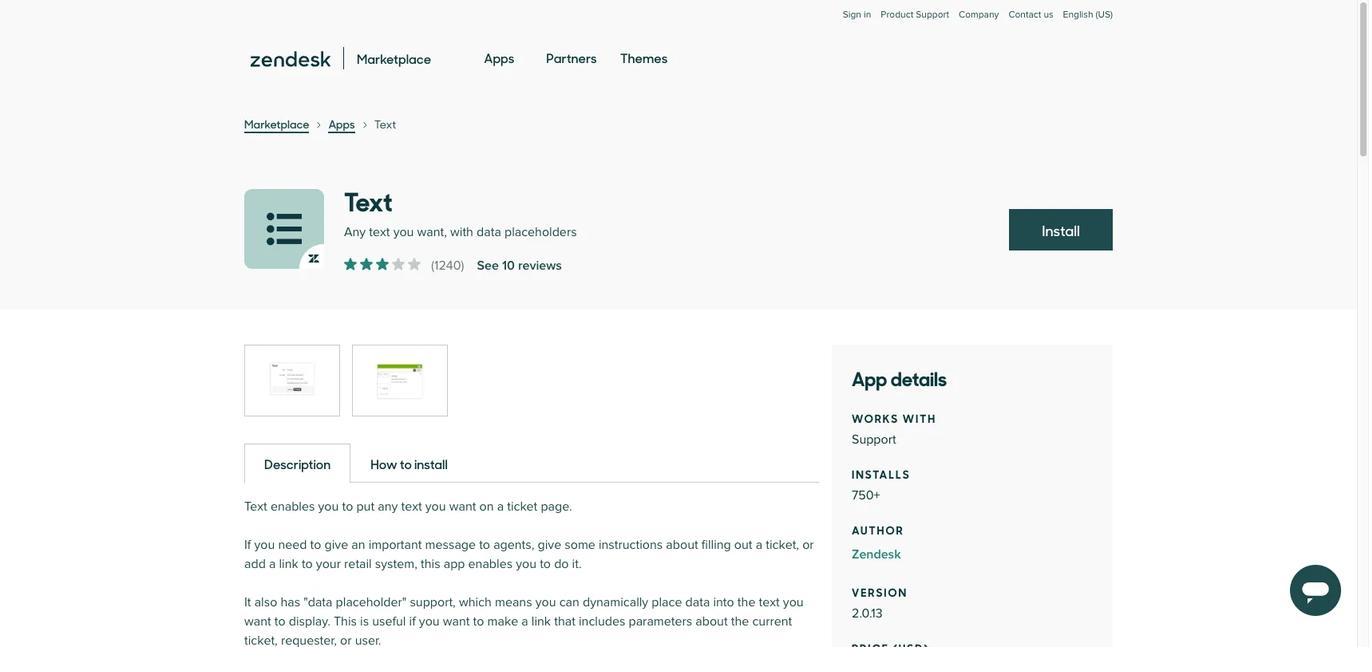 Task type: describe. For each thing, give the bounding box(es) containing it.
enables inside if you need to give an important message to agents, give some instructions about filling out a ticket, or add a link to your retail system, this app enables you to do it.
[[468, 557, 513, 572]]

if
[[244, 537, 251, 553]]

do
[[554, 557, 569, 572]]

link inside the it also has "data placeholder" support, which means you can dynamically place data into the text you want to display. this is useful if you want to make a link that includes parameters about the current ticket, requester, or user.
[[532, 614, 551, 630]]

about inside the it also has "data placeholder" support, which means you can dynamically place data into the text you want to display. this is useful if you want to make a link that includes parameters about the current ticket, requester, or user.
[[696, 614, 728, 630]]

english (us) link
[[1063, 9, 1113, 37]]

company link
[[959, 9, 999, 37]]

1 vertical spatial text
[[401, 499, 422, 515]]

app details
[[852, 363, 947, 392]]

need
[[278, 537, 307, 553]]

us
[[1044, 9, 1054, 21]]

data inside the it also has "data placeholder" support, which means you can dynamically place data into the text you want to display. this is useful if you want to make a link that includes parameters about the current ticket, requester, or user.
[[685, 595, 710, 611]]

retail
[[344, 557, 372, 572]]

is
[[360, 614, 369, 630]]

useful
[[372, 614, 406, 630]]

support inside works with support
[[852, 432, 896, 448]]

install
[[414, 455, 448, 473]]

important
[[369, 537, 422, 553]]

text for text
[[374, 117, 396, 132]]

has
[[281, 595, 300, 611]]

to right how on the bottom left
[[400, 455, 412, 473]]

display.
[[289, 614, 330, 630]]

zendesk link
[[852, 545, 1093, 564]]

see 10 reviews link
[[477, 256, 562, 275]]

dynamically
[[583, 595, 648, 611]]

if you need to give an important message to agents, give some instructions about filling out a ticket, or add a link to your retail system, this app enables you to do it.
[[244, 537, 814, 572]]

any
[[344, 224, 366, 240]]

0 horizontal spatial apps link
[[329, 116, 355, 133]]

10
[[502, 258, 515, 274]]

app
[[852, 363, 887, 392]]

)
[[461, 258, 464, 274]]

it
[[244, 595, 251, 611]]

author
[[852, 521, 904, 538]]

requester,
[[281, 633, 337, 648]]

to left do in the left bottom of the page
[[540, 557, 551, 572]]

partners link
[[546, 35, 597, 81]]

it.
[[572, 557, 582, 572]]

see 10 reviews
[[477, 258, 562, 274]]

1240
[[434, 258, 461, 274]]

version
[[852, 584, 908, 600]]

see
[[477, 258, 499, 274]]

marketplace link
[[244, 116, 309, 133]]

agents,
[[494, 537, 534, 553]]

want down 'also'
[[244, 614, 271, 630]]

instructions
[[599, 537, 663, 553]]

sign in link
[[843, 9, 871, 21]]

support,
[[410, 595, 456, 611]]

3 star fill image from the left
[[376, 258, 389, 271]]

to up your
[[310, 537, 321, 553]]

which
[[459, 595, 492, 611]]

2 give from the left
[[538, 537, 561, 553]]

ticket
[[507, 499, 538, 515]]

placeholders
[[505, 224, 577, 240]]

to down which
[[473, 614, 484, 630]]

to left agents,
[[479, 537, 490, 553]]

2 star fill image from the left
[[360, 258, 373, 271]]

text inside the text any text you want, with data placeholders
[[369, 224, 390, 240]]

user.
[[355, 633, 381, 648]]

(us)
[[1096, 9, 1113, 21]]

english
[[1063, 9, 1093, 21]]

1 star fill image from the left
[[344, 258, 357, 271]]

on
[[479, 499, 494, 515]]

0 vertical spatial apps
[[484, 49, 514, 66]]

1 vertical spatial the
[[731, 614, 749, 630]]

add
[[244, 557, 266, 572]]

want down which
[[443, 614, 470, 630]]

text inside the it also has "data placeholder" support, which means you can dynamically place data into the text you want to display. this is useful if you want to make a link that includes parameters about the current ticket, requester, or user.
[[759, 595, 780, 611]]

that
[[554, 614, 576, 630]]

product support
[[881, 9, 949, 21]]

version 2.0.13
[[852, 584, 908, 622]]

text enables you to put any text you want on a ticket page.
[[244, 499, 572, 515]]

750+
[[852, 488, 880, 504]]

product support link
[[881, 9, 949, 21]]

out
[[734, 537, 753, 553]]

global-navigation-secondary element
[[244, 0, 1113, 37]]

app
[[444, 557, 465, 572]]

with inside the text any text you want, with data placeholders
[[450, 224, 473, 240]]

it also has "data placeholder" support, which means you can dynamically place data into the text you want to display. this is useful if you want to make a link that includes parameters about the current ticket, requester, or user.
[[244, 595, 804, 648]]

reviews
[[518, 258, 562, 274]]

star fill image
[[392, 258, 405, 271]]

text for text enables you to put any text you want on a ticket page.
[[244, 499, 267, 515]]

you inside the text any text you want, with data placeholders
[[393, 224, 414, 240]]

placeholder"
[[336, 595, 407, 611]]

marketplace
[[244, 116, 309, 132]]

current
[[752, 614, 792, 630]]

zendesk
[[852, 547, 901, 563]]

with inside works with support
[[903, 410, 937, 426]]

1 preview image of app image from the left
[[245, 346, 339, 416]]

install
[[1042, 220, 1080, 240]]

your
[[316, 557, 341, 572]]

in
[[864, 9, 871, 21]]

into
[[713, 595, 734, 611]]



Task type: vqa. For each thing, say whether or not it's contained in the screenshot.
the bottommost Support
yes



Task type: locate. For each thing, give the bounding box(es) containing it.
a right out
[[756, 537, 763, 553]]

a right on
[[497, 499, 504, 515]]

0 horizontal spatial with
[[450, 224, 473, 240]]

want left on
[[449, 499, 476, 515]]

data
[[477, 224, 501, 240], [685, 595, 710, 611]]

(
[[431, 258, 434, 274]]

2 preview image of app image from the left
[[353, 346, 447, 416]]

about inside if you need to give an important message to agents, give some instructions about filling out a ticket, or add a link to your retail system, this app enables you to do it.
[[666, 537, 698, 553]]

1 horizontal spatial link
[[532, 614, 551, 630]]

2.0.13
[[852, 606, 883, 622]]

page.
[[541, 499, 572, 515]]

or down this
[[340, 633, 352, 648]]

give
[[325, 537, 348, 553], [538, 537, 561, 553]]

enables
[[271, 499, 315, 515], [468, 557, 513, 572]]

if
[[409, 614, 416, 630]]

preview image of app image
[[245, 346, 339, 416], [353, 346, 447, 416]]

give up do in the left bottom of the page
[[538, 537, 561, 553]]

0 vertical spatial text
[[374, 117, 396, 132]]

installs
[[852, 465, 911, 482]]

make
[[488, 614, 518, 630]]

1 vertical spatial about
[[696, 614, 728, 630]]

text any text you want, with data placeholders
[[344, 181, 577, 240]]

0 horizontal spatial or
[[340, 633, 352, 648]]

0 horizontal spatial ticket,
[[244, 633, 278, 648]]

support
[[916, 9, 949, 21], [852, 432, 896, 448]]

with right want,
[[450, 224, 473, 240]]

install button
[[1009, 209, 1113, 251]]

means
[[495, 595, 532, 611]]

1 vertical spatial link
[[532, 614, 551, 630]]

english (us)
[[1063, 9, 1113, 21]]

tab list
[[244, 443, 819, 483]]

or right out
[[803, 537, 814, 553]]

message
[[425, 537, 476, 553]]

0 vertical spatial the
[[738, 595, 756, 611]]

works
[[852, 410, 899, 426]]

support right product
[[916, 9, 949, 21]]

sign in
[[843, 9, 871, 21]]

details
[[891, 363, 947, 392]]

the right into
[[738, 595, 756, 611]]

contact us
[[1009, 9, 1054, 21]]

ticket, inside if you need to give an important message to agents, give some instructions about filling out a ticket, or add a link to your retail system, this app enables you to do it.
[[766, 537, 799, 553]]

0 vertical spatial about
[[666, 537, 698, 553]]

apps link left partners link
[[484, 35, 514, 81]]

0 vertical spatial apps link
[[484, 35, 514, 81]]

0 vertical spatial or
[[803, 537, 814, 553]]

1 horizontal spatial ticket,
[[766, 537, 799, 553]]

0 vertical spatial link
[[279, 557, 298, 572]]

data left into
[[685, 595, 710, 611]]

enables down agents,
[[468, 557, 513, 572]]

product
[[881, 9, 914, 21]]

1 horizontal spatial give
[[538, 537, 561, 553]]

0 horizontal spatial enables
[[271, 499, 315, 515]]

0 vertical spatial text
[[369, 224, 390, 240]]

1 vertical spatial data
[[685, 595, 710, 611]]

2 vertical spatial text
[[244, 499, 267, 515]]

partners
[[546, 49, 597, 66]]

1 vertical spatial ticket,
[[244, 633, 278, 648]]

put
[[356, 499, 375, 515]]

0 vertical spatial enables
[[271, 499, 315, 515]]

1 give from the left
[[325, 537, 348, 553]]

parameters
[[629, 614, 692, 630]]

1 horizontal spatial data
[[685, 595, 710, 611]]

0 horizontal spatial give
[[325, 537, 348, 553]]

works with support
[[852, 410, 937, 448]]

zendesk image
[[251, 51, 331, 67]]

text right the any
[[401, 499, 422, 515]]

1 horizontal spatial apps link
[[484, 35, 514, 81]]

( 1240 )
[[431, 258, 464, 274]]

apps
[[484, 49, 514, 66], [329, 116, 355, 132]]

1 vertical spatial with
[[903, 410, 937, 426]]

2 horizontal spatial text
[[759, 595, 780, 611]]

apps right marketplace
[[329, 116, 355, 132]]

0 horizontal spatial support
[[852, 432, 896, 448]]

give up your
[[325, 537, 348, 553]]

1 horizontal spatial apps
[[484, 49, 514, 66]]

also
[[254, 595, 277, 611]]

link
[[279, 557, 298, 572], [532, 614, 551, 630]]

to left your
[[302, 557, 313, 572]]

system,
[[375, 557, 417, 572]]

about left "filling"
[[666, 537, 698, 553]]

a right 'add'
[[269, 557, 276, 572]]

about down into
[[696, 614, 728, 630]]

a inside the it also has "data placeholder" support, which means you can dynamically place data into the text you want to display. this is useful if you want to make a link that includes parameters about the current ticket, requester, or user.
[[522, 614, 528, 630]]

1 vertical spatial text
[[344, 181, 393, 219]]

an
[[352, 537, 365, 553]]

1 vertical spatial support
[[852, 432, 896, 448]]

you
[[393, 224, 414, 240], [318, 499, 339, 515], [425, 499, 446, 515], [254, 537, 275, 553], [516, 557, 537, 572], [536, 595, 556, 611], [783, 595, 804, 611], [419, 614, 440, 630]]

themes
[[620, 49, 668, 66]]

filling
[[702, 537, 731, 553]]

0 horizontal spatial text
[[369, 224, 390, 240]]

link inside if you need to give an important message to agents, give some instructions about filling out a ticket, or add a link to your retail system, this app enables you to do it.
[[279, 557, 298, 572]]

1 horizontal spatial support
[[916, 9, 949, 21]]

how
[[371, 455, 397, 473]]

some
[[565, 537, 595, 553]]

1 vertical spatial enables
[[468, 557, 513, 572]]

enables up need
[[271, 499, 315, 515]]

0 vertical spatial ticket,
[[766, 537, 799, 553]]

contact us link
[[1009, 9, 1054, 21]]

1 horizontal spatial preview image of app image
[[353, 346, 447, 416]]

installs 750+
[[852, 465, 911, 504]]

0 horizontal spatial data
[[477, 224, 501, 240]]

place
[[652, 595, 682, 611]]

support inside global-navigation-secondary element
[[916, 9, 949, 21]]

or inside if you need to give an important message to agents, give some instructions about filling out a ticket, or add a link to your retail system, this app enables you to do it.
[[803, 537, 814, 553]]

text right any
[[369, 224, 390, 240]]

1 horizontal spatial or
[[803, 537, 814, 553]]

with down details
[[903, 410, 937, 426]]

data up "see"
[[477, 224, 501, 240]]

0 horizontal spatial apps
[[329, 116, 355, 132]]

apps link
[[484, 35, 514, 81], [329, 116, 355, 133]]

sign
[[843, 9, 861, 21]]

ticket, right out
[[766, 537, 799, 553]]

4 star fill image from the left
[[408, 258, 421, 271]]

0 horizontal spatial link
[[279, 557, 298, 572]]

includes
[[579, 614, 625, 630]]

"data
[[304, 595, 333, 611]]

ticket, down 'also'
[[244, 633, 278, 648]]

1 horizontal spatial enables
[[468, 557, 513, 572]]

1 vertical spatial or
[[340, 633, 352, 648]]

to
[[400, 455, 412, 473], [342, 499, 353, 515], [310, 537, 321, 553], [479, 537, 490, 553], [302, 557, 313, 572], [540, 557, 551, 572], [275, 614, 286, 630], [473, 614, 484, 630]]

ticket, inside the it also has "data placeholder" support, which means you can dynamically place data into the text you want to display. this is useful if you want to make a link that includes parameters about the current ticket, requester, or user.
[[244, 633, 278, 648]]

about
[[666, 537, 698, 553], [696, 614, 728, 630]]

1 horizontal spatial text
[[401, 499, 422, 515]]

any
[[378, 499, 398, 515]]

to left put
[[342, 499, 353, 515]]

the
[[738, 595, 756, 611], [731, 614, 749, 630]]

with
[[450, 224, 473, 240], [903, 410, 937, 426]]

text up current
[[759, 595, 780, 611]]

text inside the text any text you want, with data placeholders
[[344, 181, 393, 219]]

this
[[421, 557, 440, 572]]

0 horizontal spatial preview image of app image
[[245, 346, 339, 416]]

apps link right the marketplace link
[[329, 116, 355, 133]]

want,
[[417, 224, 447, 240]]

star fill image
[[344, 258, 357, 271], [360, 258, 373, 271], [376, 258, 389, 271], [408, 258, 421, 271]]

can
[[559, 595, 580, 611]]

0 vertical spatial support
[[916, 9, 949, 21]]

this
[[334, 614, 357, 630]]

1 vertical spatial apps link
[[329, 116, 355, 133]]

tab list containing description
[[244, 443, 819, 483]]

apps left partners
[[484, 49, 514, 66]]

2 vertical spatial text
[[759, 595, 780, 611]]

themes link
[[620, 35, 668, 81]]

text for text any text you want, with data placeholders
[[344, 181, 393, 219]]

1 vertical spatial apps
[[329, 116, 355, 132]]

support down works
[[852, 432, 896, 448]]

link left that
[[532, 614, 551, 630]]

1 horizontal spatial with
[[903, 410, 937, 426]]

or inside the it also has "data placeholder" support, which means you can dynamically place data into the text you want to display. this is useful if you want to make a link that includes parameters about the current ticket, requester, or user.
[[340, 633, 352, 648]]

0 vertical spatial with
[[450, 224, 473, 240]]

0 vertical spatial data
[[477, 224, 501, 240]]

description
[[264, 455, 331, 473]]

company
[[959, 9, 999, 21]]

ticket,
[[766, 537, 799, 553], [244, 633, 278, 648]]

to down the has
[[275, 614, 286, 630]]

a right make
[[522, 614, 528, 630]]

a
[[497, 499, 504, 515], [756, 537, 763, 553], [269, 557, 276, 572], [522, 614, 528, 630]]

data inside the text any text you want, with data placeholders
[[477, 224, 501, 240]]

the down into
[[731, 614, 749, 630]]

contact
[[1009, 9, 1041, 21]]

link down need
[[279, 557, 298, 572]]



